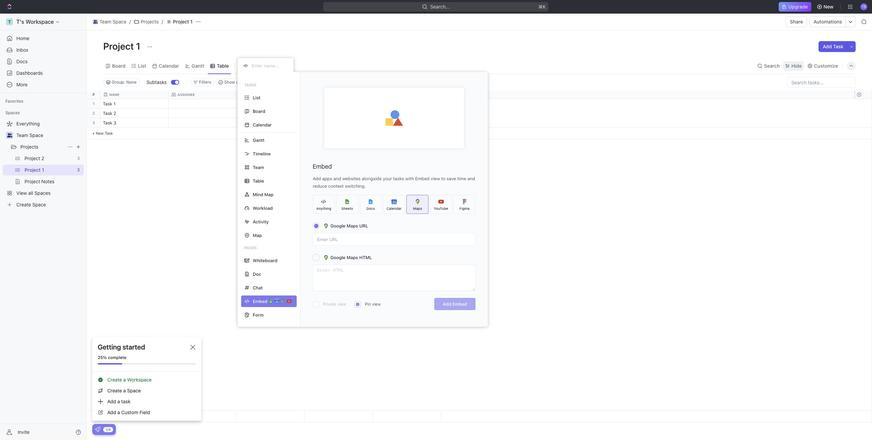 Task type: locate. For each thing, give the bounding box(es) containing it.
1 horizontal spatial list
[[253, 95, 260, 100]]

view
[[431, 176, 440, 182], [337, 302, 346, 307], [372, 302, 381, 307]]

automations button
[[810, 17, 846, 27]]

table
[[217, 63, 229, 69], [253, 178, 264, 184]]

1 vertical spatial projects
[[20, 144, 38, 150]]

list down the tasks
[[253, 95, 260, 100]]

1 vertical spatial project 1
[[103, 41, 143, 52]]

1 inside 1 2 3
[[93, 102, 95, 106]]

youtube
[[434, 207, 448, 211]]

create up create a space
[[107, 378, 122, 383]]

team space link
[[91, 18, 128, 26], [16, 130, 82, 141]]

1 vertical spatial google
[[330, 255, 346, 261]]

0 vertical spatial board
[[112, 63, 125, 69]]

row
[[101, 91, 441, 99]]

add
[[823, 44, 832, 49], [313, 176, 321, 182], [443, 302, 451, 307], [107, 399, 116, 405], [107, 410, 116, 416]]

to do
[[241, 111, 253, 116], [241, 121, 253, 125]]

a for space
[[123, 388, 126, 394]]

map down activity
[[253, 233, 262, 238]]

3 down ‎task 2
[[114, 120, 116, 126]]

activity
[[253, 219, 269, 225]]

0 vertical spatial new
[[824, 4, 834, 10]]

2 vertical spatial space
[[127, 388, 141, 394]]

0 horizontal spatial projects link
[[20, 142, 65, 153]]

1 horizontal spatial map
[[264, 192, 274, 197]]

task down task 3
[[105, 131, 113, 136]]

2 left ‎task 2
[[93, 111, 95, 116]]

1 horizontal spatial calendar
[[253, 122, 272, 128]]

gantt left table link
[[192, 63, 204, 69]]

‎task down ‎task 1
[[103, 111, 112, 116]]

user group image
[[93, 20, 98, 24]]

to do cell for task 3
[[237, 118, 305, 127]]

automations
[[814, 19, 842, 25]]

Enter name... field
[[251, 63, 288, 69]]

row group containing 1 2 3
[[87, 99, 101, 140]]

table up mind
[[253, 178, 264, 184]]

1 vertical spatial embed
[[415, 176, 430, 182]]

do down the tasks
[[247, 111, 253, 116]]

2 google from the top
[[330, 255, 346, 261]]

0 vertical spatial maps
[[413, 207, 422, 211]]

1 to do cell from the top
[[237, 109, 305, 118]]

a
[[123, 378, 126, 383], [123, 388, 126, 394], [117, 399, 120, 405], [117, 410, 120, 416]]

started
[[123, 344, 145, 352]]

maps for html
[[347, 255, 358, 261]]

1 horizontal spatial team
[[99, 19, 111, 25]]

project 1 link
[[164, 18, 194, 26]]

2 inside 1 2 3
[[93, 111, 95, 116]]

1 horizontal spatial embed
[[415, 176, 430, 182]]

add inside button
[[823, 44, 832, 49]]

‎task up ‎task 2
[[103, 101, 112, 107]]

0 horizontal spatial gantt
[[192, 63, 204, 69]]

list up subtasks button at the top of the page
[[138, 63, 146, 69]]

onboarding checklist button image
[[95, 428, 101, 433]]

0 horizontal spatial project 1
[[103, 41, 143, 52]]

maps for url
[[347, 224, 358, 229]]

1 vertical spatial space
[[30, 133, 43, 138]]

1 horizontal spatial docs
[[367, 207, 375, 211]]

gantt up timeline at the top left
[[253, 137, 265, 143]]

0 vertical spatial to do
[[241, 111, 253, 116]]

3 left task 3
[[92, 121, 95, 125]]

1 create from the top
[[107, 378, 122, 383]]

team down timeline at the top left
[[253, 165, 264, 170]]

task for add task
[[833, 44, 844, 49]]

view right private
[[337, 302, 346, 307]]

2 vertical spatial embed
[[452, 302, 467, 307]]

cell
[[169, 99, 237, 108], [237, 99, 305, 108], [305, 99, 373, 108], [169, 109, 237, 118], [305, 109, 373, 118], [169, 118, 237, 127], [305, 118, 373, 127]]

board left list link
[[112, 63, 125, 69]]

press space to select this row. row containing ‎task 1
[[101, 99, 441, 110]]

2 vertical spatial task
[[105, 131, 113, 136]]

calendar
[[159, 63, 179, 69], [253, 122, 272, 128], [387, 207, 402, 211]]

0 horizontal spatial projects
[[20, 144, 38, 150]]

favorites button
[[3, 97, 26, 106]]

google left html
[[330, 255, 346, 261]]

2 to do cell from the top
[[237, 118, 305, 127]]

google down sheets
[[330, 224, 346, 229]]

2 and from the left
[[468, 176, 475, 182]]

‎task
[[103, 101, 112, 107], [103, 111, 112, 116]]

2 to do from the top
[[241, 121, 253, 125]]

calendar link
[[157, 61, 179, 71]]

set priority image
[[372, 109, 382, 119], [372, 119, 382, 129]]

a up task
[[123, 388, 126, 394]]

0 vertical spatial list
[[138, 63, 146, 69]]

table up show
[[217, 63, 229, 69]]

1 horizontal spatial and
[[468, 176, 475, 182]]

add inside button
[[443, 302, 451, 307]]

1 do from the top
[[247, 111, 253, 116]]

add a task
[[107, 399, 131, 405]]

do for 3
[[247, 121, 253, 125]]

1 vertical spatial projects link
[[20, 142, 65, 153]]

calendar up subtasks button at the top of the page
[[159, 63, 179, 69]]

new for new
[[824, 4, 834, 10]]

0 horizontal spatial docs
[[16, 59, 28, 64]]

task inside press space to select this row. row
[[103, 120, 112, 126]]

create
[[107, 378, 122, 383], [107, 388, 122, 394]]

create a space
[[107, 388, 141, 394]]

1 inside "link"
[[190, 19, 193, 25]]

space right user group icon
[[30, 133, 43, 138]]

0 horizontal spatial team
[[16, 133, 28, 138]]

1 vertical spatial to do
[[241, 121, 253, 125]]

new up automations
[[824, 4, 834, 10]]

1 set priority element from the top
[[372, 109, 382, 119]]

1 vertical spatial ‎task
[[103, 111, 112, 116]]

maps left html
[[347, 255, 358, 261]]

1 horizontal spatial view
[[372, 302, 381, 307]]

home link
[[3, 33, 84, 44]]

new inside button
[[824, 4, 834, 10]]

3
[[114, 120, 116, 126], [92, 121, 95, 125]]

1 vertical spatial board
[[253, 109, 265, 114]]

do for 2
[[247, 111, 253, 116]]

view for private view
[[337, 302, 346, 307]]

close image
[[190, 345, 195, 350]]

1 horizontal spatial project
[[173, 19, 189, 25]]

1 horizontal spatial project 1
[[173, 19, 193, 25]]

0 horizontal spatial space
[[30, 133, 43, 138]]

projects inside sidebar navigation
[[20, 144, 38, 150]]

workspace
[[127, 378, 152, 383]]

row group
[[87, 99, 101, 140], [101, 99, 441, 140], [855, 99, 872, 140], [855, 412, 872, 423]]

new
[[824, 4, 834, 10], [96, 131, 104, 136]]

1 vertical spatial to do cell
[[237, 118, 305, 127]]

1 set priority image from the top
[[372, 109, 382, 119]]

calendar up timeline at the top left
[[253, 122, 272, 128]]

press space to select this row. row
[[87, 99, 101, 109], [101, 99, 441, 110], [87, 109, 101, 118], [101, 109, 441, 119], [87, 118, 101, 128], [101, 118, 441, 129], [101, 412, 441, 423]]

0 vertical spatial ‎task
[[103, 101, 112, 107]]

1 horizontal spatial team space link
[[91, 18, 128, 26]]

#
[[92, 92, 95, 97]]

1 and from the left
[[333, 176, 341, 182]]

new down task 3
[[96, 131, 104, 136]]

inbox link
[[3, 45, 84, 56]]

‎task 1
[[103, 101, 116, 107]]

set priority image for 2
[[372, 109, 382, 119]]

2 for ‎task
[[114, 111, 116, 116]]

2 up task 3
[[114, 111, 116, 116]]

0 vertical spatial space
[[113, 19, 126, 25]]

view for pin view
[[372, 302, 381, 307]]

Enter HTML text field
[[313, 265, 475, 291]]

create up add a task
[[107, 388, 122, 394]]

1 horizontal spatial 3
[[114, 120, 116, 126]]

spaces
[[5, 110, 20, 116]]

project 1
[[173, 19, 193, 25], [103, 41, 143, 52]]

to for ‎task 2
[[241, 111, 246, 116]]

space down create a workspace
[[127, 388, 141, 394]]

to
[[241, 111, 246, 116], [241, 121, 246, 125], [441, 176, 445, 182]]

a for custom
[[117, 410, 120, 416]]

space
[[113, 19, 126, 25], [30, 133, 43, 138], [127, 388, 141, 394]]

0 vertical spatial create
[[107, 378, 122, 383]]

customize button
[[805, 61, 840, 71]]

projects
[[141, 19, 159, 25], [20, 144, 38, 150]]

0 vertical spatial google
[[330, 224, 346, 229]]

1 vertical spatial do
[[247, 121, 253, 125]]

1 horizontal spatial team space
[[99, 19, 126, 25]]

0 vertical spatial calendar
[[159, 63, 179, 69]]

docs inside sidebar navigation
[[16, 59, 28, 64]]

0 horizontal spatial map
[[253, 233, 262, 238]]

mind map
[[253, 192, 274, 197]]

1 vertical spatial project
[[103, 41, 134, 52]]

1 vertical spatial gantt
[[253, 137, 265, 143]]

0 horizontal spatial view
[[337, 302, 346, 307]]

0 horizontal spatial embed
[[313, 163, 332, 170]]

2 horizontal spatial team
[[253, 165, 264, 170]]

team space
[[99, 19, 126, 25], [16, 133, 43, 138]]

map
[[264, 192, 274, 197], [253, 233, 262, 238]]

0 vertical spatial team space link
[[91, 18, 128, 26]]

0 vertical spatial to
[[241, 111, 246, 116]]

do up timeline at the top left
[[247, 121, 253, 125]]

2 vertical spatial maps
[[347, 255, 358, 261]]

1 horizontal spatial space
[[113, 19, 126, 25]]

task down ‎task 2
[[103, 120, 112, 126]]

1 vertical spatial task
[[103, 120, 112, 126]]

0 horizontal spatial and
[[333, 176, 341, 182]]

0 vertical spatial projects
[[141, 19, 159, 25]]

2 horizontal spatial embed
[[452, 302, 467, 307]]

1 horizontal spatial projects link
[[132, 18, 160, 26]]

task inside button
[[833, 44, 844, 49]]

1 vertical spatial maps
[[347, 224, 358, 229]]

1 horizontal spatial table
[[253, 178, 264, 184]]

1 to do from the top
[[241, 111, 253, 116]]

0 horizontal spatial list
[[138, 63, 146, 69]]

pin
[[365, 302, 371, 307]]

1 vertical spatial docs
[[367, 207, 375, 211]]

maps left "url"
[[347, 224, 358, 229]]

0 vertical spatial docs
[[16, 59, 28, 64]]

team
[[99, 19, 111, 25], [16, 133, 28, 138], [253, 165, 264, 170]]

getting
[[98, 344, 121, 352]]

a down add a task
[[117, 410, 120, 416]]

tree
[[3, 119, 84, 211]]

to for task 3
[[241, 121, 246, 125]]

0 vertical spatial to do cell
[[237, 109, 305, 118]]

dashboards
[[16, 70, 43, 76]]

project
[[173, 19, 189, 25], [103, 41, 134, 52]]

1 vertical spatial list
[[253, 95, 260, 100]]

team right user group image
[[99, 19, 111, 25]]

grid containing ‎task 1
[[87, 91, 872, 423]]

add for add apps and websites alongside your tasks with embed view to save time and reduce context switching.
[[313, 176, 321, 182]]

task 3
[[103, 120, 116, 126]]

1 ‎task from the top
[[103, 101, 112, 107]]

gantt
[[192, 63, 204, 69], [253, 137, 265, 143]]

and
[[333, 176, 341, 182], [468, 176, 475, 182]]

new inside grid
[[96, 131, 104, 136]]

row inside grid
[[101, 91, 441, 99]]

docs up "url"
[[367, 207, 375, 211]]

board down the tasks
[[253, 109, 265, 114]]

2 for 1
[[93, 111, 95, 116]]

task
[[833, 44, 844, 49], [103, 120, 112, 126], [105, 131, 113, 136]]

team right user group icon
[[16, 133, 28, 138]]

create for create a space
[[107, 388, 122, 394]]

list
[[138, 63, 146, 69], [253, 95, 260, 100]]

0 vertical spatial table
[[217, 63, 229, 69]]

private
[[323, 302, 336, 307]]

team space inside sidebar navigation
[[16, 133, 43, 138]]

to do cell
[[237, 109, 305, 118], [237, 118, 305, 127]]

docs link
[[3, 56, 84, 67]]

tree containing team space
[[3, 119, 84, 211]]

1 google from the top
[[330, 224, 346, 229]]

team space right user group icon
[[16, 133, 43, 138]]

2 create from the top
[[107, 388, 122, 394]]

tree inside sidebar navigation
[[3, 119, 84, 211]]

task up customize
[[833, 44, 844, 49]]

2 do from the top
[[247, 121, 253, 125]]

1 horizontal spatial /
[[162, 19, 163, 25]]

0 vertical spatial team space
[[99, 19, 126, 25]]

reduce
[[313, 184, 327, 189]]

pages
[[244, 246, 257, 250]]

0 vertical spatial gantt
[[192, 63, 204, 69]]

add inside the add apps and websites alongside your tasks with embed view to save time and reduce context switching.
[[313, 176, 321, 182]]

2 vertical spatial calendar
[[387, 207, 402, 211]]

/
[[129, 19, 131, 25], [162, 19, 163, 25]]

1 vertical spatial table
[[253, 178, 264, 184]]

maps
[[413, 207, 422, 211], [347, 224, 358, 229], [347, 255, 358, 261]]

url
[[359, 224, 368, 229]]

add for add embed
[[443, 302, 451, 307]]

google for google maps html
[[330, 255, 346, 261]]

field
[[140, 410, 150, 416]]

time
[[457, 176, 466, 182]]

subtasks button
[[144, 77, 171, 88]]

2 inside press space to select this row. row
[[114, 111, 116, 116]]

0 vertical spatial project
[[173, 19, 189, 25]]

1 vertical spatial team space
[[16, 133, 43, 138]]

0 vertical spatial task
[[833, 44, 844, 49]]

0 vertical spatial map
[[264, 192, 274, 197]]

map right mind
[[264, 192, 274, 197]]

google for google maps url
[[330, 224, 346, 229]]

0 horizontal spatial new
[[96, 131, 104, 136]]

1 vertical spatial new
[[96, 131, 104, 136]]

and right time
[[468, 176, 475, 182]]

and up 'context'
[[333, 176, 341, 182]]

team space right user group image
[[99, 19, 126, 25]]

row group containing ‎task 1
[[101, 99, 441, 140]]

1 horizontal spatial 2
[[114, 111, 116, 116]]

1 horizontal spatial gantt
[[253, 137, 265, 143]]

save
[[447, 176, 456, 182]]

a for task
[[117, 399, 120, 405]]

calendar down the add apps and websites alongside your tasks with embed view to save time and reduce context switching.
[[387, 207, 402, 211]]

embed inside the add apps and websites alongside your tasks with embed view to save time and reduce context switching.
[[415, 176, 430, 182]]

docs down the inbox
[[16, 59, 28, 64]]

press space to select this row. row containing ‎task 2
[[101, 109, 441, 119]]

1 horizontal spatial new
[[824, 4, 834, 10]]

customize
[[814, 63, 838, 69]]

0 horizontal spatial team space
[[16, 133, 43, 138]]

2 set priority element from the top
[[372, 119, 382, 129]]

2
[[114, 111, 116, 116], [93, 111, 95, 116]]

2 set priority image from the top
[[372, 119, 382, 129]]

Search tasks... text field
[[787, 77, 856, 88]]

space inside sidebar navigation
[[30, 133, 43, 138]]

2 ‎task from the top
[[103, 111, 112, 116]]

whiteboard
[[253, 258, 277, 264]]

set priority element
[[372, 109, 382, 119], [372, 119, 382, 129]]

a left task
[[117, 399, 120, 405]]

1 vertical spatial to
[[241, 121, 246, 125]]

view left "save"
[[431, 176, 440, 182]]

maps left 'youtube'
[[413, 207, 422, 211]]

0 horizontal spatial team space link
[[16, 130, 82, 141]]

a up create a space
[[123, 378, 126, 383]]

space right user group image
[[113, 19, 126, 25]]

context
[[328, 184, 344, 189]]

2 vertical spatial to
[[441, 176, 445, 182]]

view right pin
[[372, 302, 381, 307]]

1 vertical spatial create
[[107, 388, 122, 394]]

grid
[[87, 91, 872, 423]]



Task type: vqa. For each thing, say whether or not it's contained in the screenshot.
websites
yes



Task type: describe. For each thing, give the bounding box(es) containing it.
add apps and websites alongside your tasks with embed view to save time and reduce context switching.
[[313, 176, 475, 189]]

complete
[[108, 356, 126, 361]]

board link
[[111, 61, 125, 71]]

with
[[405, 176, 414, 182]]

new task
[[96, 131, 113, 136]]

new for new task
[[96, 131, 104, 136]]

share
[[790, 19, 803, 25]]

to inside the add apps and websites alongside your tasks with embed view to save time and reduce context switching.
[[441, 176, 445, 182]]

add for add a custom field
[[107, 410, 116, 416]]

pin view
[[365, 302, 381, 307]]

view button
[[237, 61, 260, 71]]

add a custom field
[[107, 410, 150, 416]]

view
[[246, 63, 257, 69]]

chat
[[253, 285, 263, 291]]

press space to select this row. row containing 2
[[87, 109, 101, 118]]

create a workspace
[[107, 378, 152, 383]]

user group image
[[7, 134, 12, 138]]

set priority image for 3
[[372, 119, 382, 129]]

set priority element for ‎task 2
[[372, 109, 382, 119]]

1 vertical spatial team space link
[[16, 130, 82, 141]]

hide button
[[783, 61, 804, 71]]

your
[[383, 176, 392, 182]]

websites
[[342, 176, 361, 182]]

2 horizontal spatial space
[[127, 388, 141, 394]]

0 horizontal spatial calendar
[[159, 63, 179, 69]]

1 horizontal spatial board
[[253, 109, 265, 114]]

0 vertical spatial projects link
[[132, 18, 160, 26]]

alongside
[[362, 176, 382, 182]]

add task
[[823, 44, 844, 49]]

set priority element for task 3
[[372, 119, 382, 129]]

search
[[764, 63, 780, 69]]

to do for ‎task 2
[[241, 111, 253, 116]]

Enter URL text field
[[313, 234, 475, 246]]

‎task 2
[[103, 111, 116, 116]]

0 horizontal spatial 3
[[92, 121, 95, 125]]

add embed
[[443, 302, 467, 307]]

search...
[[431, 4, 450, 10]]

table link
[[215, 61, 229, 71]]

1 / from the left
[[129, 19, 131, 25]]

mind
[[253, 192, 263, 197]]

2 vertical spatial team
[[253, 165, 264, 170]]

upgrade
[[789, 4, 808, 10]]

html
[[359, 255, 372, 261]]

show closed button
[[216, 78, 252, 87]]

1 vertical spatial calendar
[[253, 122, 272, 128]]

form
[[253, 313, 264, 318]]

getting started
[[98, 344, 145, 352]]

gantt link
[[190, 61, 204, 71]]

closed
[[236, 80, 249, 85]]

search button
[[755, 61, 782, 71]]

view button
[[237, 58, 260, 74]]

team inside sidebar navigation
[[16, 133, 28, 138]]

task for new task
[[105, 131, 113, 136]]

workload
[[253, 206, 273, 211]]

3 inside press space to select this row. row
[[114, 120, 116, 126]]

0 horizontal spatial table
[[217, 63, 229, 69]]

press space to select this row. row containing 1
[[87, 99, 101, 109]]

sheets
[[341, 207, 353, 211]]

home
[[16, 35, 29, 41]]

1 horizontal spatial projects
[[141, 19, 159, 25]]

upgrade link
[[779, 2, 811, 12]]

2 horizontal spatial calendar
[[387, 207, 402, 211]]

add for add task
[[823, 44, 832, 49]]

1/4
[[106, 428, 111, 432]]

inbox
[[16, 47, 28, 53]]

figma
[[460, 207, 470, 211]]

‎task for ‎task 1
[[103, 101, 112, 107]]

view inside the add apps and websites alongside your tasks with embed view to save time and reduce context switching.
[[431, 176, 440, 182]]

tasks
[[244, 83, 256, 87]]

add embed button
[[434, 298, 476, 311]]

create for create a workspace
[[107, 378, 122, 383]]

new button
[[814, 1, 838, 12]]

timeline
[[253, 151, 271, 157]]

dashboards link
[[3, 68, 84, 79]]

project inside "link"
[[173, 19, 189, 25]]

share button
[[786, 16, 807, 27]]

press space to select this row. row containing 3
[[87, 118, 101, 128]]

task
[[121, 399, 131, 405]]

0 vertical spatial embed
[[313, 163, 332, 170]]

0 horizontal spatial project
[[103, 41, 134, 52]]

⌘k
[[539, 4, 546, 10]]

tasks
[[393, 176, 404, 182]]

press space to select this row. row containing task 3
[[101, 118, 441, 129]]

favorites
[[5, 99, 23, 104]]

add for add a task
[[107, 399, 116, 405]]

sidebar navigation
[[0, 14, 87, 441]]

project 1 inside "link"
[[173, 19, 193, 25]]

25% complete
[[98, 356, 126, 361]]

2 / from the left
[[162, 19, 163, 25]]

google maps html
[[330, 255, 372, 261]]

show
[[224, 80, 235, 85]]

hide
[[792, 63, 802, 69]]

private view
[[323, 302, 346, 307]]

1 vertical spatial map
[[253, 233, 262, 238]]

‎task for ‎task 2
[[103, 111, 112, 116]]

subtasks
[[147, 79, 167, 85]]

show closed
[[224, 80, 249, 85]]

add task button
[[819, 41, 848, 52]]

invite
[[18, 430, 30, 436]]

to do cell for ‎task 2
[[237, 109, 305, 118]]

switching.
[[345, 184, 366, 189]]

anything
[[316, 207, 331, 211]]

to do for task 3
[[241, 121, 253, 125]]

google maps url
[[330, 224, 368, 229]]

gantt inside "link"
[[192, 63, 204, 69]]

custom
[[121, 410, 138, 416]]

apps
[[322, 176, 332, 182]]

list link
[[137, 61, 146, 71]]

1 2 3
[[92, 102, 95, 125]]

25%
[[98, 356, 107, 361]]

doc
[[253, 272, 261, 277]]

a for workspace
[[123, 378, 126, 383]]

0 horizontal spatial board
[[112, 63, 125, 69]]

embed inside button
[[452, 302, 467, 307]]

onboarding checklist button element
[[95, 428, 101, 433]]



